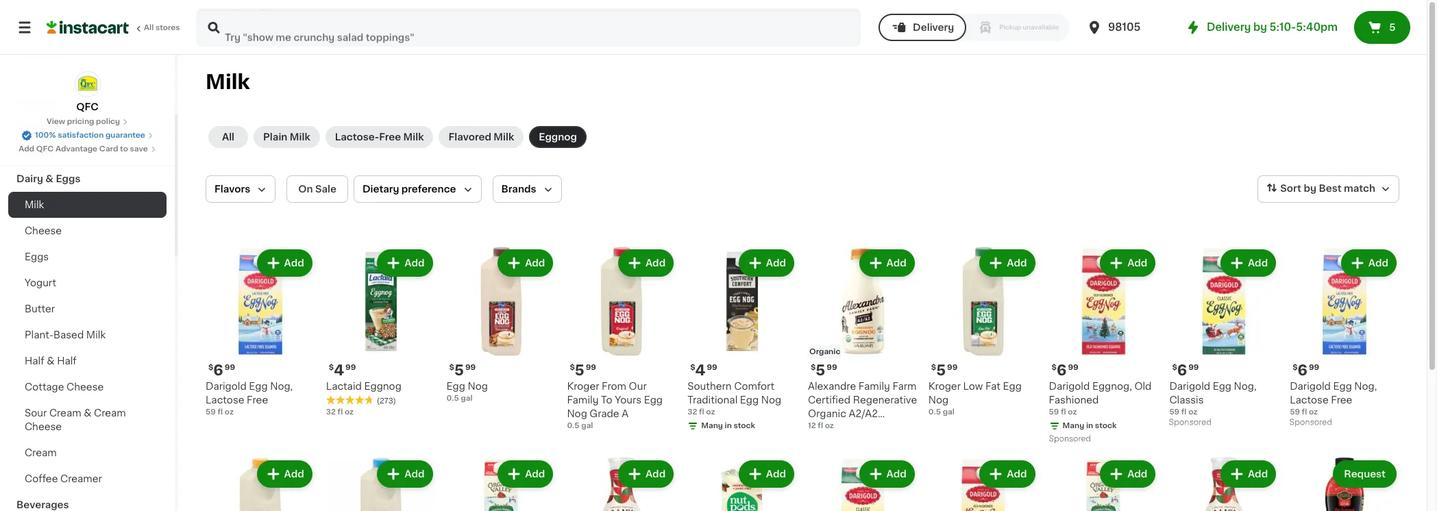 Task type: vqa. For each thing, say whether or not it's contained in the screenshot.
1st Darigold from right
yes



Task type: locate. For each thing, give the bounding box(es) containing it.
many
[[1063, 422, 1085, 430], [701, 422, 723, 430]]

0 vertical spatial &
[[45, 174, 53, 184]]

family inside "alexandre family farm certified regenerative organic a2/a2 homegrown eggnog"
[[859, 382, 890, 391]]

family left 'to'
[[567, 395, 599, 405]]

eggnog down regenerative
[[870, 423, 907, 432]]

5 $ from the left
[[811, 364, 816, 371]]

$ 5 99 up kroger from our family to yours egg nog grade a 0.5 gal
[[570, 363, 596, 378]]

5
[[1390, 23, 1396, 32], [454, 363, 464, 378], [575, 363, 585, 378], [816, 363, 826, 378], [937, 363, 946, 378]]

many down the traditional
[[701, 422, 723, 430]]

0 horizontal spatial in
[[725, 422, 732, 430]]

oz
[[225, 408, 234, 416], [345, 408, 354, 416], [1068, 408, 1077, 416], [1189, 408, 1198, 416], [706, 408, 715, 416], [1309, 408, 1318, 416], [825, 422, 834, 430]]

0 horizontal spatial sponsored badge image
[[1049, 436, 1091, 443]]

1 6 from the left
[[213, 363, 223, 378]]

0 horizontal spatial $ 4 99
[[329, 363, 356, 378]]

lactose-
[[335, 132, 379, 142]]

2 horizontal spatial gal
[[943, 408, 955, 416]]

from
[[602, 382, 627, 391]]

many in stock for 6
[[1063, 422, 1117, 430]]

1 horizontal spatial family
[[859, 382, 890, 391]]

5 for alexandre family farm certified regenerative organic a2/a2 homegrown eggnog
[[816, 363, 826, 378]]

delivery for delivery
[[913, 23, 954, 32]]

4 59 from the left
[[1290, 408, 1300, 416]]

product group
[[206, 247, 315, 418], [326, 247, 436, 418], [447, 247, 556, 404], [567, 247, 677, 432], [688, 247, 797, 434], [808, 247, 918, 432], [929, 247, 1038, 418], [1049, 247, 1159, 447], [1170, 247, 1279, 430], [1290, 247, 1400, 430], [206, 458, 315, 511], [326, 458, 436, 511], [447, 458, 556, 511], [567, 458, 677, 511], [688, 458, 797, 511], [808, 458, 918, 511], [929, 458, 1038, 511], [1049, 458, 1159, 511], [1170, 458, 1279, 511], [1290, 458, 1400, 511]]

organic up "alexandre"
[[810, 348, 841, 356]]

traditional
[[688, 395, 738, 405]]

sour cream & cream cheese
[[25, 409, 126, 432]]

coffee creamer link
[[8, 466, 167, 492]]

2 horizontal spatial nog,
[[1355, 382, 1377, 391]]

all left stores
[[144, 24, 154, 32]]

0 vertical spatial organic
[[810, 348, 841, 356]]

1 horizontal spatial darigold egg nog, lactose free 59 fl oz
[[1290, 382, 1377, 416]]

darigold inside darigold egg nog, classis 59 fl oz
[[1170, 382, 1211, 391]]

2 many in stock from the left
[[701, 422, 755, 430]]

0 horizontal spatial 0.5
[[447, 395, 459, 402]]

sponsored badge image for 59
[[1170, 419, 1211, 427]]

view
[[47, 118, 65, 125]]

& down cottage cheese link
[[84, 409, 91, 418]]

& right dairy
[[45, 174, 53, 184]]

6 99 from the left
[[947, 364, 958, 371]]

2 stock from the left
[[734, 422, 755, 430]]

2 kroger from the left
[[929, 382, 961, 391]]

1 nog, from the left
[[270, 382, 293, 391]]

all link
[[208, 126, 248, 148]]

& up the cottage
[[47, 356, 55, 366]]

qfc
[[76, 102, 99, 112], [36, 145, 54, 153]]

old
[[1135, 382, 1152, 391]]

1 in from the left
[[1087, 422, 1094, 430]]

sponsored badge image
[[1170, 419, 1211, 427], [1290, 419, 1332, 427], [1049, 436, 1091, 443]]

milk down dairy
[[25, 200, 44, 210]]

0 horizontal spatial many
[[701, 422, 723, 430]]

beverages link
[[8, 492, 167, 511]]

5 for kroger from our family to yours egg nog grade a
[[575, 363, 585, 378]]

$ 5 99 for egg nog
[[449, 363, 476, 378]]

by right sort
[[1304, 184, 1317, 193]]

$ 4 99 for lactaid eggnog
[[329, 363, 356, 378]]

1 $ from the left
[[208, 364, 213, 371]]

0 horizontal spatial qfc
[[36, 145, 54, 153]]

1 horizontal spatial kroger
[[929, 382, 961, 391]]

0 horizontal spatial gal
[[461, 395, 473, 402]]

1 $ 4 99 from the left
[[329, 363, 356, 378]]

8 99 from the left
[[1189, 364, 1199, 371]]

lactaid
[[326, 382, 362, 391]]

1 lactose from the left
[[206, 395, 244, 405]]

0.5
[[447, 395, 459, 402], [929, 408, 941, 416], [567, 422, 580, 430]]

$ 5 99 up "alexandre"
[[811, 363, 837, 378]]

1 horizontal spatial 4
[[695, 363, 706, 378]]

2 $ 4 99 from the left
[[690, 363, 718, 378]]

6 $ from the left
[[931, 364, 937, 371]]

2 horizontal spatial free
[[1331, 395, 1353, 405]]

eggnog up brands dropdown button
[[539, 132, 577, 142]]

2 vertical spatial eggnog
[[870, 423, 907, 432]]

kroger left 'from'
[[567, 382, 600, 391]]

cheese down half & half link
[[67, 383, 104, 392]]

5 button
[[1355, 11, 1411, 44]]

$ 4 99 up southern
[[690, 363, 718, 378]]

1 horizontal spatial gal
[[581, 422, 593, 430]]

0 horizontal spatial lactose
[[206, 395, 244, 405]]

product group containing request
[[1290, 458, 1400, 511]]

half down 'plant-based milk'
[[57, 356, 77, 366]]

2 99 from the left
[[346, 364, 356, 371]]

add button
[[258, 251, 311, 276], [379, 251, 432, 276], [499, 251, 552, 276], [620, 251, 673, 276], [740, 251, 793, 276], [861, 251, 914, 276], [981, 251, 1034, 276], [1102, 251, 1155, 276], [1222, 251, 1275, 276], [1343, 251, 1396, 276], [258, 462, 311, 487], [379, 462, 432, 487], [499, 462, 552, 487], [620, 462, 673, 487], [740, 462, 793, 487], [861, 462, 914, 487], [981, 462, 1034, 487], [1102, 462, 1155, 487], [1222, 462, 1275, 487]]

milk right plain
[[290, 132, 310, 142]]

0 horizontal spatial darigold egg nog, lactose free 59 fl oz
[[206, 382, 293, 416]]

milk link
[[8, 192, 167, 218]]

1 horizontal spatial eggs
[[56, 174, 81, 184]]

12 fl oz
[[808, 422, 834, 430]]

1 $ 5 99 from the left
[[449, 363, 476, 378]]

1 many from the left
[[1063, 422, 1085, 430]]

family
[[859, 382, 890, 391], [567, 395, 599, 405]]

0 horizontal spatial eggnog
[[364, 382, 402, 391]]

kroger low fat egg nog 0.5 gal
[[929, 382, 1022, 416]]

4 up lactaid
[[334, 363, 344, 378]]

2 4 from the left
[[695, 363, 706, 378]]

0 vertical spatial family
[[859, 382, 890, 391]]

0 horizontal spatial stock
[[734, 422, 755, 430]]

4 99 from the left
[[586, 364, 596, 371]]

2 in from the left
[[725, 422, 732, 430]]

stock for 6
[[1095, 422, 1117, 430]]

darigold
[[206, 382, 247, 391], [1049, 382, 1090, 391], [1170, 382, 1211, 391], [1290, 382, 1331, 391]]

stock down darigold eggnog, old fashioned 59 fl oz
[[1095, 422, 1117, 430]]

homegrown
[[808, 423, 867, 432]]

0 horizontal spatial kroger
[[567, 382, 600, 391]]

2 $ 5 99 from the left
[[570, 363, 596, 378]]

egg
[[249, 382, 268, 391], [447, 382, 465, 391], [1003, 382, 1022, 391], [1213, 382, 1232, 391], [1334, 382, 1352, 391], [644, 395, 663, 405], [740, 395, 759, 405]]

1 horizontal spatial sponsored badge image
[[1170, 419, 1211, 427]]

2 59 from the left
[[1049, 408, 1059, 416]]

1 many in stock from the left
[[1063, 422, 1117, 430]]

1 horizontal spatial all
[[222, 132, 234, 142]]

nog,
[[270, 382, 293, 391], [1234, 382, 1257, 391], [1355, 382, 1377, 391]]

None search field
[[196, 8, 861, 47]]

half & half link
[[8, 348, 167, 374]]

oz inside southern comfort traditional egg nog 32 fl oz
[[706, 408, 715, 416]]

1 vertical spatial by
[[1304, 184, 1317, 193]]

1 vertical spatial organic
[[808, 409, 847, 419]]

delivery inside button
[[913, 23, 954, 32]]

classis
[[1170, 395, 1204, 405]]

99
[[225, 364, 235, 371], [346, 364, 356, 371], [465, 364, 476, 371], [586, 364, 596, 371], [827, 364, 837, 371], [947, 364, 958, 371], [1068, 364, 1079, 371], [1189, 364, 1199, 371], [707, 364, 718, 371], [1309, 364, 1320, 371]]

plant-based milk link
[[8, 322, 167, 348]]

2 $ 6 99 from the left
[[1052, 363, 1079, 378]]

4 up southern
[[695, 363, 706, 378]]

$ 6 99 for sponsored badge image associated with 59
[[1173, 363, 1199, 378]]

many in stock
[[1063, 422, 1117, 430], [701, 422, 755, 430]]

9 $ from the left
[[690, 364, 695, 371]]

kroger inside kroger low fat egg nog 0.5 gal
[[929, 382, 961, 391]]

2 horizontal spatial eggnog
[[870, 423, 907, 432]]

by for sort
[[1304, 184, 1317, 193]]

1 vertical spatial all
[[222, 132, 234, 142]]

3 $ 5 99 from the left
[[811, 363, 837, 378]]

0.5 inside egg nog 0.5 gal
[[447, 395, 459, 402]]

$ 5 99 up kroger low fat egg nog 0.5 gal
[[931, 363, 958, 378]]

0 horizontal spatial 32
[[326, 408, 336, 416]]

alexandre
[[808, 382, 856, 391]]

3 $ 6 99 from the left
[[1173, 363, 1199, 378]]

1 horizontal spatial half
[[57, 356, 77, 366]]

1 half from the left
[[25, 356, 44, 366]]

1 59 from the left
[[206, 408, 216, 416]]

qfc up view pricing policy link
[[76, 102, 99, 112]]

$ 6 99
[[208, 363, 235, 378], [1052, 363, 1079, 378], [1173, 363, 1199, 378], [1293, 363, 1320, 378]]

★★★★★
[[326, 395, 374, 405], [326, 395, 374, 405]]

$ 5 99 up egg nog 0.5 gal
[[449, 363, 476, 378]]

0 horizontal spatial by
[[1254, 22, 1267, 32]]

2 vertical spatial &
[[84, 409, 91, 418]]

0 horizontal spatial delivery
[[913, 23, 954, 32]]

7 $ from the left
[[1052, 364, 1057, 371]]

delivery for delivery by 5:10-5:40pm
[[1207, 22, 1251, 32]]

2 32 from the left
[[688, 408, 697, 416]]

1 horizontal spatial in
[[1087, 422, 1094, 430]]

1 darigold egg nog, lactose free 59 fl oz from the left
[[206, 382, 293, 416]]

sour cream & cream cheese link
[[8, 400, 167, 440]]

sort
[[1281, 184, 1302, 193]]

organic up the 12 fl oz
[[808, 409, 847, 419]]

1 vertical spatial 0.5
[[929, 408, 941, 416]]

on sale button
[[287, 175, 348, 203]]

by inside field
[[1304, 184, 1317, 193]]

cottage cheese link
[[8, 374, 167, 400]]

0 horizontal spatial many in stock
[[701, 422, 755, 430]]

1 vertical spatial qfc
[[36, 145, 54, 153]]

egg inside southern comfort traditional egg nog 32 fl oz
[[740, 395, 759, 405]]

in down southern comfort traditional egg nog 32 fl oz at the bottom of page
[[725, 422, 732, 430]]

1 horizontal spatial many in stock
[[1063, 422, 1117, 430]]

regenerative
[[853, 395, 917, 405]]

10 99 from the left
[[1309, 364, 1320, 371]]

half down the plant-
[[25, 356, 44, 366]]

9 99 from the left
[[707, 364, 718, 371]]

5:10-
[[1270, 22, 1296, 32]]

instacart logo image
[[47, 19, 129, 36]]

pricing
[[67, 118, 94, 125]]

$ 5 99
[[449, 363, 476, 378], [570, 363, 596, 378], [811, 363, 837, 378], [931, 363, 958, 378]]

flavored
[[449, 132, 491, 142]]

kroger left low
[[929, 382, 961, 391]]

3 59 from the left
[[1170, 408, 1180, 416]]

1 vertical spatial &
[[47, 356, 55, 366]]

0 vertical spatial 0.5
[[447, 395, 459, 402]]

0 horizontal spatial all
[[144, 24, 154, 32]]

many down fashioned
[[1063, 422, 1085, 430]]

to
[[601, 395, 613, 405]]

1 horizontal spatial many
[[1063, 422, 1085, 430]]

$ 5 99 for kroger from our family to yours egg nog grade a
[[570, 363, 596, 378]]

4 $ 5 99 from the left
[[931, 363, 958, 378]]

darigold eggnog, old fashioned 59 fl oz
[[1049, 382, 1152, 416]]

thanksgiving
[[16, 122, 82, 132]]

6
[[213, 363, 223, 378], [1057, 363, 1067, 378], [1178, 363, 1187, 378], [1298, 363, 1308, 378]]

nog, for sponsored badge image associated with 59
[[1234, 382, 1257, 391]]

many in stock for 4
[[701, 422, 755, 430]]

1 $ 6 99 from the left
[[208, 363, 235, 378]]

qfc down '100%'
[[36, 145, 54, 153]]

Search field
[[197, 10, 860, 45]]

add
[[19, 145, 34, 153], [284, 258, 304, 268], [405, 258, 425, 268], [525, 258, 545, 268], [646, 258, 666, 268], [766, 258, 786, 268], [887, 258, 907, 268], [1007, 258, 1027, 268], [1128, 258, 1148, 268], [1248, 258, 1268, 268], [1369, 258, 1389, 268], [284, 469, 304, 479], [405, 469, 425, 479], [525, 469, 545, 479], [646, 469, 666, 479], [766, 469, 786, 479], [887, 469, 907, 479], [1007, 469, 1027, 479], [1128, 469, 1148, 479], [1248, 469, 1268, 479]]

0 vertical spatial gal
[[461, 395, 473, 402]]

eggs down advantage
[[56, 174, 81, 184]]

southern
[[688, 382, 732, 391]]

darigold egg nog, lactose free 59 fl oz
[[206, 382, 293, 416], [1290, 382, 1377, 416]]

0 vertical spatial by
[[1254, 22, 1267, 32]]

stock down southern comfort traditional egg nog 32 fl oz at the bottom of page
[[734, 422, 755, 430]]

2 horizontal spatial 0.5
[[929, 408, 941, 416]]

0 vertical spatial qfc
[[76, 102, 99, 112]]

oz inside darigold eggnog, old fashioned 59 fl oz
[[1068, 408, 1077, 416]]

2 vertical spatial gal
[[581, 422, 593, 430]]

4
[[334, 363, 344, 378], [695, 363, 706, 378]]

0 horizontal spatial 4
[[334, 363, 344, 378]]

1 horizontal spatial stock
[[1095, 422, 1117, 430]]

by left 5:10- at the top of page
[[1254, 22, 1267, 32]]

2 horizontal spatial sponsored badge image
[[1290, 419, 1332, 427]]

1 horizontal spatial lactose
[[1290, 395, 1329, 405]]

nog inside southern comfort traditional egg nog 32 fl oz
[[761, 395, 782, 405]]

1 kroger from the left
[[567, 382, 600, 391]]

1 horizontal spatial delivery
[[1207, 22, 1251, 32]]

eggnog up (273)
[[364, 382, 402, 391]]

1 horizontal spatial qfc
[[76, 102, 99, 112]]

a
[[622, 409, 629, 419]]

all stores link
[[47, 8, 181, 47]]

cheese down milk "link"
[[25, 226, 62, 236]]

plant-
[[25, 330, 53, 340]]

all for all
[[222, 132, 234, 142]]

0 horizontal spatial nog,
[[270, 382, 293, 391]]

2 nog, from the left
[[1234, 382, 1257, 391]]

1 vertical spatial family
[[567, 395, 599, 405]]

all
[[144, 24, 154, 32], [222, 132, 234, 142]]

1 horizontal spatial by
[[1304, 184, 1317, 193]]

darigold egg nog, classis 59 fl oz
[[1170, 382, 1257, 416]]

2 $ from the left
[[329, 364, 334, 371]]

gal inside egg nog 0.5 gal
[[461, 395, 473, 402]]

$ 4 99 up lactaid
[[329, 363, 356, 378]]

1 vertical spatial cheese
[[67, 383, 104, 392]]

flavors button
[[206, 175, 276, 203]]

eggnog
[[539, 132, 577, 142], [364, 382, 402, 391], [870, 423, 907, 432]]

flavored milk
[[449, 132, 514, 142]]

1 horizontal spatial eggnog
[[539, 132, 577, 142]]

0 vertical spatial all
[[144, 24, 154, 32]]

eggnog link
[[529, 126, 587, 148]]

all left plain
[[222, 132, 234, 142]]

1 horizontal spatial nog,
[[1234, 382, 1257, 391]]

0 horizontal spatial eggs
[[25, 252, 49, 262]]

many in stock down southern comfort traditional egg nog 32 fl oz at the bottom of page
[[701, 422, 755, 430]]

family up regenerative
[[859, 382, 890, 391]]

32 down the traditional
[[688, 408, 697, 416]]

milk right based on the left bottom
[[86, 330, 106, 340]]

0.5 inside kroger from our family to yours egg nog grade a 0.5 gal
[[567, 422, 580, 430]]

sale
[[315, 184, 337, 194]]

sour
[[25, 409, 47, 418]]

100%
[[35, 132, 56, 139]]

2 vertical spatial cheese
[[25, 422, 62, 432]]

organic
[[810, 348, 841, 356], [808, 409, 847, 419]]

plant-based milk
[[25, 330, 106, 340]]

5 for kroger low fat egg nog
[[937, 363, 946, 378]]

egg inside egg nog 0.5 gal
[[447, 382, 465, 391]]

2 many from the left
[[701, 422, 723, 430]]

0 horizontal spatial free
[[247, 395, 268, 405]]

1 vertical spatial gal
[[943, 408, 955, 416]]

recipes link
[[8, 88, 167, 114]]

2 darigold from the left
[[1049, 382, 1090, 391]]

32 down lactaid
[[326, 408, 336, 416]]

nog, inside darigold egg nog, classis 59 fl oz
[[1234, 382, 1257, 391]]

delivery by 5:10-5:40pm link
[[1185, 19, 1338, 36]]

stock for 4
[[734, 422, 755, 430]]

3 darigold from the left
[[1170, 382, 1211, 391]]

1 4 from the left
[[334, 363, 344, 378]]

3 nog, from the left
[[1355, 382, 1377, 391]]

100% satisfaction guarantee button
[[21, 128, 153, 141]]

eggs up yogurt
[[25, 252, 49, 262]]

creamer
[[60, 474, 102, 484]]

1 horizontal spatial 32
[[688, 408, 697, 416]]

0 horizontal spatial half
[[25, 356, 44, 366]]

cheese down sour
[[25, 422, 62, 432]]

dietary preference
[[363, 184, 456, 194]]

& for dairy
[[45, 174, 53, 184]]

1 horizontal spatial 0.5
[[567, 422, 580, 430]]

kroger inside kroger from our family to yours egg nog grade a 0.5 gal
[[567, 382, 600, 391]]

add inside "link"
[[19, 145, 34, 153]]

0 horizontal spatial family
[[567, 395, 599, 405]]

delivery by 5:10-5:40pm
[[1207, 22, 1338, 32]]

1 stock from the left
[[1095, 422, 1117, 430]]

2 vertical spatial 0.5
[[567, 422, 580, 430]]

4 for lactaid eggnog
[[334, 363, 344, 378]]

gal
[[461, 395, 473, 402], [943, 408, 955, 416], [581, 422, 593, 430]]

4 $ 6 99 from the left
[[1293, 363, 1320, 378]]

in for 6
[[1087, 422, 1094, 430]]

advantage
[[56, 145, 97, 153]]

grade
[[590, 409, 619, 419]]

many in stock down darigold eggnog, old fashioned 59 fl oz
[[1063, 422, 1117, 430]]

alexandre family farm certified regenerative organic a2/a2 homegrown eggnog
[[808, 382, 917, 432]]

1 horizontal spatial $ 4 99
[[690, 363, 718, 378]]

in down darigold eggnog, old fashioned 59 fl oz
[[1087, 422, 1094, 430]]



Task type: describe. For each thing, give the bounding box(es) containing it.
comfort
[[734, 382, 775, 391]]

half & half
[[25, 356, 77, 366]]

egg inside kroger from our family to yours egg nog grade a 0.5 gal
[[644, 395, 663, 405]]

4 $ from the left
[[570, 364, 575, 371]]

produce
[[16, 148, 58, 158]]

plain milk link
[[254, 126, 320, 148]]

in for 4
[[725, 422, 732, 430]]

cream down 'cottage cheese'
[[49, 409, 81, 418]]

2 lactose from the left
[[1290, 395, 1329, 405]]

dietary
[[363, 184, 399, 194]]

preference
[[402, 184, 456, 194]]

egg inside darigold egg nog, classis 59 fl oz
[[1213, 382, 1232, 391]]

butter link
[[8, 296, 167, 322]]

gal inside kroger from our family to yours egg nog grade a 0.5 gal
[[581, 422, 593, 430]]

on sale
[[298, 184, 337, 194]]

flavored milk link
[[439, 126, 524, 148]]

5 inside button
[[1390, 23, 1396, 32]]

dairy & eggs
[[16, 174, 81, 184]]

coffee creamer
[[25, 474, 102, 484]]

32 inside southern comfort traditional egg nog 32 fl oz
[[688, 408, 697, 416]]

1 vertical spatial eggnog
[[364, 382, 402, 391]]

card
[[99, 145, 118, 153]]

view pricing policy
[[47, 118, 120, 125]]

cheese inside sour cream & cream cheese
[[25, 422, 62, 432]]

nog inside kroger from our family to yours egg nog grade a 0.5 gal
[[567, 409, 587, 419]]

butter
[[25, 304, 55, 314]]

0.5 inside kroger low fat egg nog 0.5 gal
[[929, 408, 941, 416]]

3 99 from the left
[[465, 364, 476, 371]]

qfc logo image
[[74, 71, 100, 97]]

kroger for to
[[567, 382, 600, 391]]

kroger from our family to yours egg nog grade a 0.5 gal
[[567, 382, 663, 430]]

kroger for nog
[[929, 382, 961, 391]]

fashioned
[[1049, 395, 1099, 405]]

$ 6 99 for the leftmost sponsored badge image
[[1052, 363, 1079, 378]]

lactose-free milk link
[[325, 126, 434, 148]]

milk right flavored
[[494, 132, 514, 142]]

best
[[1319, 184, 1342, 193]]

0 vertical spatial cheese
[[25, 226, 62, 236]]

low
[[964, 382, 983, 391]]

darigold inside darigold eggnog, old fashioned 59 fl oz
[[1049, 382, 1090, 391]]

eggnog inside "alexandre family farm certified regenerative organic a2/a2 homegrown eggnog"
[[870, 423, 907, 432]]

to
[[120, 145, 128, 153]]

4 6 from the left
[[1298, 363, 1308, 378]]

fl inside southern comfort traditional egg nog 32 fl oz
[[699, 408, 704, 416]]

certified
[[808, 395, 851, 405]]

(273)
[[377, 397, 396, 405]]

2 half from the left
[[57, 356, 77, 366]]

lactaid eggnog
[[326, 382, 402, 391]]

beverages
[[16, 500, 69, 510]]

by for delivery
[[1254, 22, 1267, 32]]

add qfc advantage card to save
[[19, 145, 148, 153]]

produce link
[[8, 140, 167, 166]]

southern comfort traditional egg nog 32 fl oz
[[688, 382, 782, 416]]

1 horizontal spatial free
[[379, 132, 401, 142]]

qfc link
[[74, 71, 100, 114]]

1 99 from the left
[[225, 364, 235, 371]]

3 $ from the left
[[449, 364, 454, 371]]

qfc inside "link"
[[36, 145, 54, 153]]

thanksgiving link
[[8, 114, 167, 140]]

Best match Sort by field
[[1258, 175, 1400, 203]]

lists
[[38, 47, 62, 57]]

save
[[130, 145, 148, 153]]

0 vertical spatial eggs
[[56, 174, 81, 184]]

$ 5 99 for kroger low fat egg nog
[[931, 363, 958, 378]]

satisfaction
[[58, 132, 104, 139]]

7 99 from the left
[[1068, 364, 1079, 371]]

& inside sour cream & cream cheese
[[84, 409, 91, 418]]

$ 6 99 for sponsored badge image associated with free
[[1293, 363, 1320, 378]]

8 $ from the left
[[1173, 364, 1178, 371]]

cheese link
[[8, 218, 167, 244]]

service type group
[[879, 14, 1070, 41]]

5:40pm
[[1296, 22, 1338, 32]]

sponsored badge image for free
[[1290, 419, 1332, 427]]

100% satisfaction guarantee
[[35, 132, 145, 139]]

gal inside kroger low fat egg nog 0.5 gal
[[943, 408, 955, 416]]

egg inside kroger low fat egg nog 0.5 gal
[[1003, 382, 1022, 391]]

a2/a2
[[849, 409, 878, 419]]

add qfc advantage card to save link
[[19, 144, 156, 155]]

best match
[[1319, 184, 1376, 193]]

fl inside darigold egg nog, classis 59 fl oz
[[1182, 408, 1187, 416]]

59 inside darigold egg nog, classis 59 fl oz
[[1170, 408, 1180, 416]]

fl inside darigold eggnog, old fashioned 59 fl oz
[[1061, 408, 1066, 416]]

lists link
[[8, 38, 167, 66]]

cottage cheese
[[25, 383, 104, 392]]

eggnog,
[[1093, 382, 1132, 391]]

2 darigold egg nog, lactose free 59 fl oz from the left
[[1290, 382, 1377, 416]]

milk up dietary preference dropdown button
[[403, 132, 424, 142]]

0 vertical spatial eggnog
[[539, 132, 577, 142]]

5 for egg nog
[[454, 363, 464, 378]]

egg nog 0.5 gal
[[447, 382, 488, 402]]

lactose-free milk
[[335, 132, 424, 142]]

delivery button
[[879, 14, 967, 41]]

based
[[53, 330, 84, 340]]

milk up all link on the left top of page
[[206, 72, 250, 92]]

all for all stores
[[144, 24, 154, 32]]

1 32 from the left
[[326, 408, 336, 416]]

on
[[298, 184, 313, 194]]

10 $ from the left
[[1293, 364, 1298, 371]]

stores
[[156, 24, 180, 32]]

policy
[[96, 118, 120, 125]]

1 darigold from the left
[[206, 382, 247, 391]]

$ 4 99 for southern comfort traditional egg nog
[[690, 363, 718, 378]]

our
[[629, 382, 647, 391]]

nog inside egg nog 0.5 gal
[[468, 382, 488, 391]]

family inside kroger from our family to yours egg nog grade a 0.5 gal
[[567, 395, 599, 405]]

oz inside darigold egg nog, classis 59 fl oz
[[1189, 408, 1198, 416]]

cream down cottage cheese link
[[94, 409, 126, 418]]

5 99 from the left
[[827, 364, 837, 371]]

plain
[[263, 132, 288, 142]]

12
[[808, 422, 816, 430]]

yogurt
[[25, 278, 56, 288]]

4 darigold from the left
[[1290, 382, 1331, 391]]

3 6 from the left
[[1178, 363, 1187, 378]]

$ 5 99 for alexandre family farm certified regenerative organic a2/a2 homegrown eggnog
[[811, 363, 837, 378]]

nog inside kroger low fat egg nog 0.5 gal
[[929, 395, 949, 405]]

4 for southern comfort traditional egg nog
[[695, 363, 706, 378]]

59 inside darigold eggnog, old fashioned 59 fl oz
[[1049, 408, 1059, 416]]

nog, for sponsored badge image associated with free
[[1355, 382, 1377, 391]]

organic inside "alexandre family farm certified regenerative organic a2/a2 homegrown eggnog"
[[808, 409, 847, 419]]

cream up coffee
[[25, 448, 57, 458]]

request
[[1344, 469, 1386, 479]]

brands button
[[493, 175, 562, 203]]

98105 button
[[1087, 8, 1169, 47]]

view pricing policy link
[[47, 117, 128, 128]]

request button
[[1335, 462, 1396, 487]]

many for 4
[[701, 422, 723, 430]]

2 6 from the left
[[1057, 363, 1067, 378]]

32 fl oz
[[326, 408, 354, 416]]

dairy
[[16, 174, 43, 184]]

& for half
[[47, 356, 55, 366]]

flavors
[[215, 184, 250, 194]]

guarantee
[[106, 132, 145, 139]]

milk inside "link"
[[25, 200, 44, 210]]

eggs link
[[8, 244, 167, 270]]

yours
[[615, 395, 642, 405]]

1 vertical spatial eggs
[[25, 252, 49, 262]]

sort by
[[1281, 184, 1317, 193]]

many for 6
[[1063, 422, 1085, 430]]

dietary preference button
[[354, 175, 482, 203]]

coffee
[[25, 474, 58, 484]]



